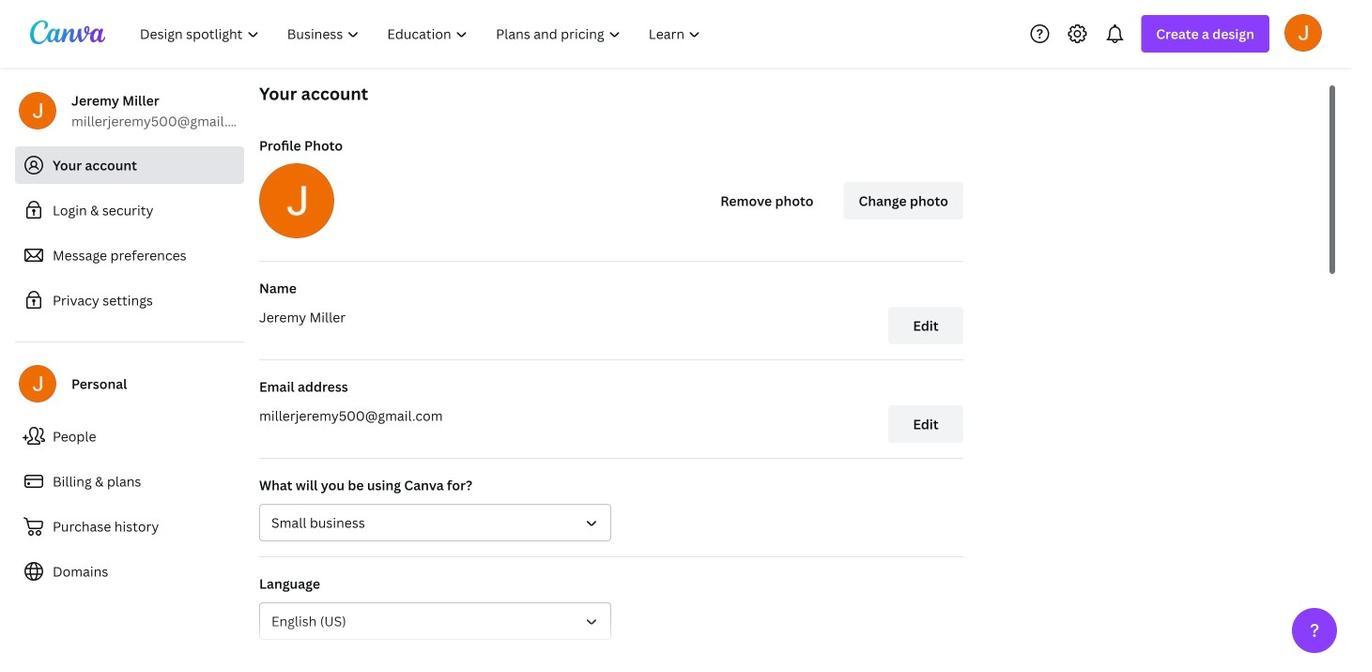 Task type: describe. For each thing, give the bounding box(es) containing it.
top level navigation element
[[128, 15, 717, 53]]

jeremy miller image
[[1284, 14, 1322, 51]]



Task type: locate. For each thing, give the bounding box(es) containing it.
Language: English (US) button
[[259, 603, 611, 640]]

None button
[[259, 504, 611, 542]]



Task type: vqa. For each thing, say whether or not it's contained in the screenshot.
top level navigation 'element'
yes



